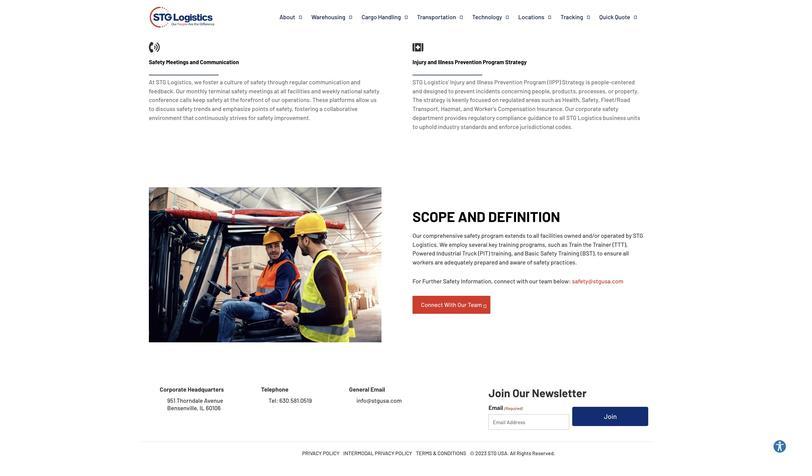 Task type: locate. For each thing, give the bounding box(es) containing it.
0 vertical spatial program
[[483, 59, 504, 66]]

email up info@stgusa.com
[[370, 386, 385, 393]]

illness up "incidents"
[[477, 78, 493, 86]]

safety,
[[582, 96, 600, 103]]

safety down basic
[[533, 259, 549, 266]]

privacy policy
[[302, 450, 340, 456]]

stg logistics' injury and illness prevention program (iipp) strategy is people-centered and designed to prevent incidents concerning people, products, processes, or property. the strategy is keenly focused on regulated areas such as health, safety, fleet/road transport, hazmat, and worker's compensation insurance. our corporate safety department provides regulatory compliance guidance to all stg logistics business units to uphold industry standards and enforce jurisdictional codes.
[[413, 78, 640, 130]]

1 vertical spatial safety
[[540, 250, 557, 257]]

our inside footer
[[512, 386, 530, 399]]

is up hazmat,
[[446, 96, 451, 103]]

our
[[271, 96, 280, 103], [529, 278, 538, 285]]

strategy up products,
[[562, 78, 584, 86]]

connect
[[494, 278, 515, 285]]

general
[[349, 386, 369, 393]]

strategy up concerning
[[505, 59, 527, 66]]

1 vertical spatial illness
[[477, 78, 493, 86]]

0 vertical spatial the
[[230, 96, 239, 103]]

prevention up the prevent
[[455, 59, 482, 66]]

and
[[190, 59, 199, 66], [428, 59, 437, 66], [351, 78, 360, 86], [466, 78, 475, 86], [311, 87, 321, 94], [413, 87, 422, 94], [212, 105, 221, 112], [463, 105, 473, 112], [488, 123, 498, 130], [458, 208, 485, 225], [514, 250, 524, 257], [499, 259, 509, 266]]

facilities down regular
[[288, 87, 310, 94]]

business
[[603, 114, 626, 121]]

stg right by at the bottom right of the page
[[633, 232, 643, 239]]

0 vertical spatial such
[[541, 96, 554, 103]]

environment
[[149, 114, 182, 121]]

and up the the
[[413, 87, 422, 94]]

0 horizontal spatial is
[[446, 96, 451, 103]]

logistics.
[[413, 241, 438, 248]]

comprehensive
[[423, 232, 463, 239]]

1 vertical spatial our
[[529, 278, 538, 285]]

stg up the the
[[413, 78, 423, 86]]

culture
[[224, 78, 242, 86]]

0 horizontal spatial strategy
[[505, 59, 527, 66]]

locations link
[[518, 13, 561, 21]]

we
[[194, 78, 202, 86]]

0 horizontal spatial the
[[230, 96, 239, 103]]

1 horizontal spatial privacy
[[375, 450, 394, 456]]

intermodal privacy policy
[[343, 450, 412, 456]]

and up these
[[311, 87, 321, 94]]

email (required)
[[489, 404, 522, 411]]

1 horizontal spatial the
[[583, 241, 592, 248]]

1 vertical spatial strategy
[[562, 78, 584, 86]]

our
[[176, 87, 185, 94], [565, 105, 574, 112], [413, 232, 422, 239], [457, 301, 467, 308], [512, 386, 530, 399]]

quick
[[599, 13, 614, 20]]

safety right further
[[443, 278, 460, 285]]

0 vertical spatial our
[[271, 96, 280, 103]]

0 horizontal spatial our
[[271, 96, 280, 103]]

stg up the feedback. on the left of the page
[[156, 78, 166, 86]]

0 vertical spatial facilities
[[288, 87, 310, 94]]

department
[[413, 114, 443, 121]]

keep
[[193, 96, 205, 103]]

Email Address email field
[[489, 414, 569, 430]]

our inside at stg logistics, we foster a culture of safety through regular communication and feedback. our monthly terminal safety meetings at all facilities and weekly national safety conference calls keep safety at the forefront of our operations. these platforms allow us to discuss safety trends and emphasize points of safety, fostering a collaborative environment that continuously strives for safety improvement.
[[271, 96, 280, 103]]

all down through
[[280, 87, 286, 94]]

0 vertical spatial email
[[370, 386, 385, 393]]

facilities up programs,
[[540, 232, 563, 239]]

for further safety information, connect with our team below: safety@stgusa.com
[[413, 278, 623, 285]]

1 horizontal spatial our
[[529, 278, 538, 285]]

workers
[[413, 259, 433, 266]]

emphasize
[[223, 105, 251, 112]]

units
[[627, 114, 640, 121]]

policy
[[323, 450, 340, 456], [395, 450, 412, 456]]

at
[[274, 87, 279, 94], [224, 96, 229, 103]]

connect with our team link
[[413, 296, 490, 314]]

and right meetings
[[190, 59, 199, 66]]

None submit
[[572, 407, 648, 426]]

logistics workers image
[[149, 187, 382, 342]]

safety up business
[[602, 105, 618, 112]]

locations
[[518, 13, 544, 20]]

strategy
[[505, 59, 527, 66], [562, 78, 584, 86]]

safety inside stg logistics' injury and illness prevention program (iipp) strategy is people-centered and designed to prevent incidents concerning people, products, processes, or property. the strategy is keenly focused on regulated areas such as health, safety, fleet/road transport, hazmat, and worker's compensation insurance. our corporate safety department provides regulatory compliance guidance to all stg logistics business units to uphold industry standards and enforce jurisdictional codes.
[[602, 105, 618, 112]]

all inside stg logistics' injury and illness prevention program (iipp) strategy is people-centered and designed to prevent incidents concerning people, products, processes, or property. the strategy is keenly focused on regulated areas such as health, safety, fleet/road transport, hazmat, and worker's compensation insurance. our corporate safety department provides regulatory compliance guidance to all stg logistics business units to uphold industry standards and enforce jurisdictional codes.
[[559, 114, 565, 121]]

0 vertical spatial prevention
[[455, 59, 482, 66]]

1 privacy from the left
[[302, 450, 322, 456]]

usa.
[[498, 450, 509, 456]]

1 horizontal spatial facilities
[[540, 232, 563, 239]]

1 horizontal spatial strategy
[[562, 78, 584, 86]]

such up insurance. on the right top of page
[[541, 96, 554, 103]]

intermodal privacy policy link
[[343, 450, 412, 456]]

0 vertical spatial a
[[220, 78, 223, 86]]

several
[[469, 241, 487, 248]]

operated
[[601, 232, 625, 239]]

program up "incidents"
[[483, 59, 504, 66]]

our right with
[[529, 278, 538, 285]]

0 horizontal spatial email
[[370, 386, 385, 393]]

the up (bst),
[[583, 241, 592, 248]]

1 horizontal spatial is
[[586, 78, 590, 86]]

further
[[422, 278, 442, 285]]

stg
[[156, 78, 166, 86], [413, 78, 423, 86], [566, 114, 576, 121], [633, 232, 643, 239], [488, 450, 497, 456]]

0 horizontal spatial facilities
[[288, 87, 310, 94]]

safety inside our comprehensive safety program extends to all facilities owned and/or operated by stg logistics. we employ several key training programs, such as train the trainer (ttt), powered industrial truck (pit) training, and basic safety training (bst), to ensure all workers are adequately prepared and aware of safety practices.
[[540, 250, 557, 257]]

a up terminal
[[220, 78, 223, 86]]

to left 'discuss'
[[149, 105, 154, 112]]

1 vertical spatial as
[[561, 241, 567, 248]]

program up people,
[[524, 78, 546, 86]]

injury up the prevent
[[450, 78, 465, 86]]

headquarters
[[188, 386, 224, 393]]

1 vertical spatial program
[[524, 78, 546, 86]]

1 vertical spatial such
[[548, 241, 560, 248]]

truck
[[462, 250, 477, 257]]

and down training,
[[499, 259, 509, 266]]

policy left "intermodal"
[[323, 450, 340, 456]]

1 horizontal spatial illness
[[477, 78, 493, 86]]

as
[[555, 96, 561, 103], [561, 241, 567, 248]]

foster
[[203, 78, 219, 86]]

for
[[248, 114, 256, 121]]

as inside stg logistics' injury and illness prevention program (iipp) strategy is people-centered and designed to prevent incidents concerning people, products, processes, or property. the strategy is keenly focused on regulated areas such as health, safety, fleet/road transport, hazmat, and worker's compensation insurance. our corporate safety department provides regulatory compliance guidance to all stg logistics business units to uphold industry standards and enforce jurisdictional codes.
[[555, 96, 561, 103]]

the up emphasize at the top left of the page
[[230, 96, 239, 103]]

our down logistics,
[[176, 87, 185, 94]]

stg inside our comprehensive safety program extends to all facilities owned and/or operated by stg logistics. we employ several key training programs, such as train the trainer (ttt), powered industrial truck (pit) training, and basic safety training (bst), to ensure all workers are adequately prepared and aware of safety practices.
[[633, 232, 643, 239]]

as up training
[[561, 241, 567, 248]]

0 horizontal spatial privacy
[[302, 450, 322, 456]]

our comprehensive safety program extends to all facilities owned and/or operated by stg logistics. we employ several key training programs, such as train the trainer (ttt), powered industrial truck (pit) training, and basic safety training (bst), to ensure all workers are adequately prepared and aware of safety practices.
[[413, 232, 643, 266]]

quick quote link
[[599, 13, 646, 21]]

cargo handling
[[362, 13, 401, 20]]

products,
[[552, 87, 577, 94]]

the
[[230, 96, 239, 103], [583, 241, 592, 248]]

and up 'logistics''
[[428, 59, 437, 66]]

our down health,
[[565, 105, 574, 112]]

0 horizontal spatial safety
[[149, 59, 165, 66]]

2 vertical spatial safety
[[443, 278, 460, 285]]

0 horizontal spatial policy
[[323, 450, 340, 456]]

at down through
[[274, 87, 279, 94]]

our up safety,
[[271, 96, 280, 103]]

and up the national
[[351, 78, 360, 86]]

0 horizontal spatial as
[[555, 96, 561, 103]]

0 vertical spatial safety
[[149, 59, 165, 66]]

our right "with" on the right of page
[[457, 301, 467, 308]]

our up (required)
[[512, 386, 530, 399]]

operations.
[[281, 96, 311, 103]]

email down 'join'
[[489, 404, 503, 411]]

safety up meetings
[[250, 78, 266, 86]]

our up logistics.
[[413, 232, 422, 239]]

illness
[[438, 59, 454, 66], [477, 78, 493, 86]]

0 vertical spatial injury
[[413, 59, 427, 66]]

none submit inside join our newsletter footer
[[572, 407, 648, 426]]

a down these
[[319, 105, 323, 112]]

of right culture at top
[[244, 78, 249, 86]]

stg left usa.
[[488, 450, 497, 456]]

2 horizontal spatial safety
[[540, 250, 557, 257]]

centered
[[611, 78, 635, 86]]

1 vertical spatial prevention
[[494, 78, 523, 86]]

prevention up concerning
[[494, 78, 523, 86]]

of right 'points'
[[269, 105, 275, 112]]

injury up 'logistics''
[[413, 59, 427, 66]]

1 horizontal spatial injury
[[450, 78, 465, 86]]

and up the prevent
[[466, 78, 475, 86]]

at down terminal
[[224, 96, 229, 103]]

all up codes.
[[559, 114, 565, 121]]

safety
[[149, 59, 165, 66], [540, 250, 557, 257], [443, 278, 460, 285]]

all up programs,
[[533, 232, 539, 239]]

provides
[[445, 114, 467, 121]]

tel:
[[269, 397, 278, 404]]

safety down culture at top
[[231, 87, 247, 94]]

adequately
[[444, 259, 473, 266]]

1 vertical spatial injury
[[450, 78, 465, 86]]

(iipp)
[[547, 78, 561, 86]]

of down basic
[[527, 259, 532, 266]]

all
[[280, 87, 286, 94], [559, 114, 565, 121], [533, 232, 539, 239], [623, 250, 629, 257]]

our inside our comprehensive safety program extends to all facilities owned and/or operated by stg logistics. we employ several key training programs, such as train the trainer (ttt), powered industrial truck (pit) training, and basic safety training (bst), to ensure all workers are adequately prepared and aware of safety practices.
[[413, 232, 422, 239]]

is up "processes,"
[[586, 78, 590, 86]]

incidents
[[476, 87, 500, 94]]

1 horizontal spatial safety
[[443, 278, 460, 285]]

1 horizontal spatial prevention
[[494, 78, 523, 86]]

illness up 'logistics''
[[438, 59, 454, 66]]

0 vertical spatial illness
[[438, 59, 454, 66]]

safety right basic
[[540, 250, 557, 257]]

jurisdictional
[[520, 123, 554, 130]]

codes.
[[555, 123, 573, 130]]

warehousing link
[[311, 13, 362, 21]]

safety down 'points'
[[257, 114, 273, 121]]

and down regulatory at right
[[488, 123, 498, 130]]

facilities inside our comprehensive safety program extends to all facilities owned and/or operated by stg logistics. we employ several key training programs, such as train the trainer (ttt), powered industrial truck (pit) training, and basic safety training (bst), to ensure all workers are adequately prepared and aware of safety practices.
[[540, 232, 563, 239]]

tel: 630.581.0519
[[269, 397, 312, 404]]

technology link
[[472, 13, 518, 21]]

these
[[312, 96, 328, 103]]

continuously
[[195, 114, 228, 121]]

such inside stg logistics' injury and illness prevention program (iipp) strategy is people-centered and designed to prevent incidents concerning people, products, processes, or property. the strategy is keenly focused on regulated areas such as health, safety, fleet/road transport, hazmat, and worker's compensation insurance. our corporate safety department provides regulatory compliance guidance to all stg logistics business units to uphold industry standards and enforce jurisdictional codes.
[[541, 96, 554, 103]]

info@stgusa.com link
[[349, 397, 402, 404]]

such up training
[[548, 241, 560, 248]]

join our newsletter footer
[[0, 367, 794, 462]]

improvement.
[[274, 114, 310, 121]]

1 horizontal spatial email
[[489, 404, 503, 411]]

1 policy from the left
[[323, 450, 340, 456]]

to down insurance. on the right top of page
[[553, 114, 558, 121]]

facilities inside at stg logistics, we foster a culture of safety through regular communication and feedback. our monthly terminal safety meetings at all facilities and weekly national safety conference calls keep safety at the forefront of our operations. these platforms allow us to discuss safety trends and emphasize points of safety, fostering a collaborative environment that continuously strives for safety improvement.
[[288, 87, 310, 94]]

safety left meetings
[[149, 59, 165, 66]]

regulated
[[500, 96, 525, 103]]

1 horizontal spatial program
[[524, 78, 546, 86]]

scope and definition
[[413, 208, 560, 225]]

(bst),
[[580, 250, 596, 257]]

1 vertical spatial the
[[583, 241, 592, 248]]

1 horizontal spatial as
[[561, 241, 567, 248]]

communication
[[200, 59, 239, 66]]

programs,
[[520, 241, 547, 248]]

1 horizontal spatial a
[[319, 105, 323, 112]]

prevention inside stg logistics' injury and illness prevention program (iipp) strategy is people-centered and designed to prevent incidents concerning people, products, processes, or property. the strategy is keenly focused on regulated areas such as health, safety, fleet/road transport, hazmat, and worker's compensation insurance. our corporate safety department provides regulatory compliance guidance to all stg logistics business units to uphold industry standards and enforce jurisdictional codes.
[[494, 78, 523, 86]]

of down meetings
[[265, 96, 270, 103]]

trainer
[[593, 241, 611, 248]]

1 vertical spatial is
[[446, 96, 451, 103]]

1 vertical spatial facilities
[[540, 232, 563, 239]]

1 horizontal spatial policy
[[395, 450, 412, 456]]

tracking link
[[561, 13, 599, 21]]

0 horizontal spatial at
[[224, 96, 229, 103]]

1 horizontal spatial at
[[274, 87, 279, 94]]

policy left terms
[[395, 450, 412, 456]]

worker's
[[474, 105, 497, 112]]

calls
[[180, 96, 192, 103]]

60106
[[206, 404, 221, 412]]

safety down terminal
[[207, 96, 223, 103]]

0 vertical spatial as
[[555, 96, 561, 103]]

and down keenly
[[463, 105, 473, 112]]

as down products,
[[555, 96, 561, 103]]

to inside at stg logistics, we foster a culture of safety through regular communication and feedback. our monthly terminal safety meetings at all facilities and weekly national safety conference calls keep safety at the forefront of our operations. these platforms allow us to discuss safety trends and emphasize points of safety, fostering a collaborative environment that continuously strives for safety improvement.
[[149, 105, 154, 112]]



Task type: describe. For each thing, give the bounding box(es) containing it.
transport,
[[413, 105, 440, 112]]

stg inside at stg logistics, we foster a culture of safety through regular communication and feedback. our monthly terminal safety meetings at all facilities and weekly national safety conference calls keep safety at the forefront of our operations. these platforms allow us to discuss safety trends and emphasize points of safety, fostering a collaborative environment that continuously strives for safety improvement.
[[156, 78, 166, 86]]

allow
[[356, 96, 369, 103]]

the
[[413, 96, 422, 103]]

1 vertical spatial a
[[319, 105, 323, 112]]

with
[[516, 278, 528, 285]]

the inside at stg logistics, we foster a culture of safety through regular communication and feedback. our monthly terminal safety meetings at all facilities and weekly national safety conference calls keep safety at the forefront of our operations. these platforms allow us to discuss safety trends and emphasize points of safety, fostering a collaborative environment that continuously strives for safety improvement.
[[230, 96, 239, 103]]

terms & conditions link
[[416, 450, 466, 456]]

0 vertical spatial is
[[586, 78, 590, 86]]

all inside at stg logistics, we foster a culture of safety through regular communication and feedback. our monthly terminal safety meetings at all facilities and weekly national safety conference calls keep safety at the forefront of our operations. these platforms allow us to discuss safety trends and emphasize points of safety, fostering a collaborative environment that continuously strives for safety improvement.
[[280, 87, 286, 94]]

by
[[626, 232, 632, 239]]

(required)
[[504, 406, 522, 411]]

industry
[[438, 123, 460, 130]]

injury and illness prevention program strategy
[[413, 59, 527, 66]]

compliance
[[496, 114, 526, 121]]

uphold
[[419, 123, 437, 130]]

program inside stg logistics' injury and illness prevention program (iipp) strategy is people-centered and designed to prevent incidents concerning people, products, processes, or property. the strategy is keenly focused on regulated areas such as health, safety, fleet/road transport, hazmat, and worker's compensation insurance. our corporate safety department provides regulatory compliance guidance to all stg logistics business units to uphold industry standards and enforce jurisdictional codes.
[[524, 78, 546, 86]]

below:
[[553, 278, 571, 285]]

and/or
[[582, 232, 600, 239]]

trends
[[194, 105, 211, 112]]

ensure
[[604, 250, 622, 257]]

powered
[[413, 250, 435, 257]]

definition
[[488, 208, 560, 225]]

stg usa #1 image
[[148, 0, 216, 36]]

safety@stgusa.com
[[572, 278, 623, 285]]

strives
[[230, 114, 247, 121]]

safety@stgusa.com link
[[572, 278, 623, 285]]

information,
[[461, 278, 493, 285]]

to up keenly
[[448, 87, 454, 94]]

safety meetings and communication
[[149, 59, 239, 66]]

fleet/road
[[601, 96, 630, 103]]

0 horizontal spatial program
[[483, 59, 504, 66]]

safety up us
[[363, 87, 379, 94]]

0 vertical spatial strategy
[[505, 59, 527, 66]]

prepared
[[474, 259, 498, 266]]

of inside our comprehensive safety program extends to all facilities owned and/or operated by stg logistics. we employ several key training programs, such as train the trainer (ttt), powered industrial truck (pit) training, and basic safety training (bst), to ensure all workers are adequately prepared and aware of safety practices.
[[527, 259, 532, 266]]

corporate
[[575, 105, 601, 112]]

forefront
[[240, 96, 264, 103]]

951 thorndale avenue bensenville, il 60106
[[167, 397, 223, 412]]

2 policy from the left
[[395, 450, 412, 456]]

key
[[489, 241, 497, 248]]

technology
[[472, 13, 502, 20]]

tracking
[[561, 13, 583, 20]]

us
[[370, 96, 377, 103]]

tel: 630.581.0519 link
[[261, 397, 312, 404]]

platforms
[[329, 96, 355, 103]]

strategy inside stg logistics' injury and illness prevention program (iipp) strategy is people-centered and designed to prevent incidents concerning people, products, processes, or property. the strategy is keenly focused on regulated areas such as health, safety, fleet/road transport, hazmat, and worker's compensation insurance. our corporate safety department provides regulatory compliance guidance to all stg logistics business units to uphold industry standards and enforce jurisdictional codes.
[[562, 78, 584, 86]]

standards
[[461, 123, 487, 130]]

safety down calls
[[176, 105, 193, 112]]

and up the continuously
[[212, 105, 221, 112]]

warehousing
[[311, 13, 345, 20]]

compensation
[[498, 105, 536, 112]]

1 vertical spatial at
[[224, 96, 229, 103]]

cargo handling link
[[362, 13, 417, 21]]

il
[[200, 404, 205, 412]]

feedback.
[[149, 87, 175, 94]]

0 horizontal spatial injury
[[413, 59, 427, 66]]

insurance.
[[537, 105, 564, 112]]

transportation link
[[417, 13, 472, 21]]

team
[[468, 301, 482, 308]]

concerning
[[501, 87, 531, 94]]

0 horizontal spatial prevention
[[455, 59, 482, 66]]

health,
[[562, 96, 581, 103]]

safety up several at the right bottom
[[464, 232, 480, 239]]

our inside at stg logistics, we foster a culture of safety through regular communication and feedback. our monthly terminal safety meetings at all facilities and weekly national safety conference calls keep safety at the forefront of our operations. these platforms allow us to discuss safety trends and emphasize points of safety, fostering a collaborative environment that continuously strives for safety improvement.
[[176, 87, 185, 94]]

people,
[[532, 87, 551, 94]]

2023
[[475, 450, 487, 456]]

1 vertical spatial email
[[489, 404, 503, 411]]

scope
[[413, 208, 455, 225]]

&
[[433, 450, 437, 456]]

0 vertical spatial at
[[274, 87, 279, 94]]

weekly
[[322, 87, 340, 94]]

enforce
[[499, 123, 519, 130]]

to down trainer at right bottom
[[597, 250, 603, 257]]

to left uphold in the right of the page
[[413, 123, 418, 130]]

employ
[[449, 241, 468, 248]]

logistics'
[[424, 78, 449, 86]]

to up programs,
[[527, 232, 532, 239]]

(pit)
[[478, 250, 490, 257]]

©
[[470, 450, 474, 456]]

areas
[[526, 96, 540, 103]]

collaborative
[[324, 105, 358, 112]]

we
[[439, 241, 448, 248]]

processes,
[[579, 87, 607, 94]]

quick quote
[[599, 13, 630, 20]]

fostering
[[295, 105, 318, 112]]

conditions
[[438, 450, 466, 456]]

extends
[[505, 232, 525, 239]]

intermodal
[[343, 450, 374, 456]]

discuss
[[155, 105, 175, 112]]

and up aware
[[514, 250, 524, 257]]

such inside our comprehensive safety program extends to all facilities owned and/or operated by stg logistics. we employ several key training programs, such as train the trainer (ttt), powered industrial truck (pit) training, and basic safety training (bst), to ensure all workers are adequately prepared and aware of safety practices.
[[548, 241, 560, 248]]

national
[[341, 87, 362, 94]]

info@stgusa.com
[[357, 397, 402, 404]]

program
[[481, 232, 503, 239]]

about link
[[279, 13, 311, 21]]

privacy policy link
[[302, 450, 340, 456]]

about
[[279, 13, 295, 20]]

stg inside join our newsletter footer
[[488, 450, 497, 456]]

illness inside stg logistics' injury and illness prevention program (iipp) strategy is people-centered and designed to prevent incidents concerning people, products, processes, or property. the strategy is keenly focused on regulated areas such as health, safety, fleet/road transport, hazmat, and worker's compensation insurance. our corporate safety department provides regulatory compliance guidance to all stg logistics business units to uphold industry standards and enforce jurisdictional codes.
[[477, 78, 493, 86]]

terminal
[[208, 87, 230, 94]]

training
[[558, 250, 579, 257]]

and up program
[[458, 208, 485, 225]]

0 horizontal spatial a
[[220, 78, 223, 86]]

cargo
[[362, 13, 377, 20]]

terms & conditions
[[416, 450, 466, 456]]

avenue
[[204, 397, 223, 404]]

transportation
[[417, 13, 456, 20]]

all
[[510, 450, 516, 456]]

with
[[444, 301, 456, 308]]

all down (ttt),
[[623, 250, 629, 257]]

basic
[[525, 250, 539, 257]]

2 privacy from the left
[[375, 450, 394, 456]]

(ttt),
[[612, 241, 628, 248]]

the inside our comprehensive safety program extends to all facilities owned and/or operated by stg logistics. we employ several key training programs, such as train the trainer (ttt), powered industrial truck (pit) training, and basic safety training (bst), to ensure all workers are adequately prepared and aware of safety practices.
[[583, 241, 592, 248]]

meetings
[[166, 59, 189, 66]]

stg up codes.
[[566, 114, 576, 121]]

injury inside stg logistics' injury and illness prevention program (iipp) strategy is people-centered and designed to prevent incidents concerning people, products, processes, or property. the strategy is keenly focused on regulated areas such as health, safety, fleet/road transport, hazmat, and worker's compensation insurance. our corporate safety department provides regulatory compliance guidance to all stg logistics business units to uphold industry standards and enforce jurisdictional codes.
[[450, 78, 465, 86]]

as inside our comprehensive safety program extends to all facilities owned and/or operated by stg logistics. we employ several key training programs, such as train the trainer (ttt), powered industrial truck (pit) training, and basic safety training (bst), to ensure all workers are adequately prepared and aware of safety practices.
[[561, 241, 567, 248]]

join
[[489, 386, 510, 399]]

our inside stg logistics' injury and illness prevention program (iipp) strategy is people-centered and designed to prevent incidents concerning people, products, processes, or property. the strategy is keenly focused on regulated areas such as health, safety, fleet/road transport, hazmat, and worker's compensation insurance. our corporate safety department provides regulatory compliance guidance to all stg logistics business units to uphold industry standards and enforce jurisdictional codes.
[[565, 105, 574, 112]]

0 horizontal spatial illness
[[438, 59, 454, 66]]



Task type: vqa. For each thing, say whether or not it's contained in the screenshot.
Newsletter
yes



